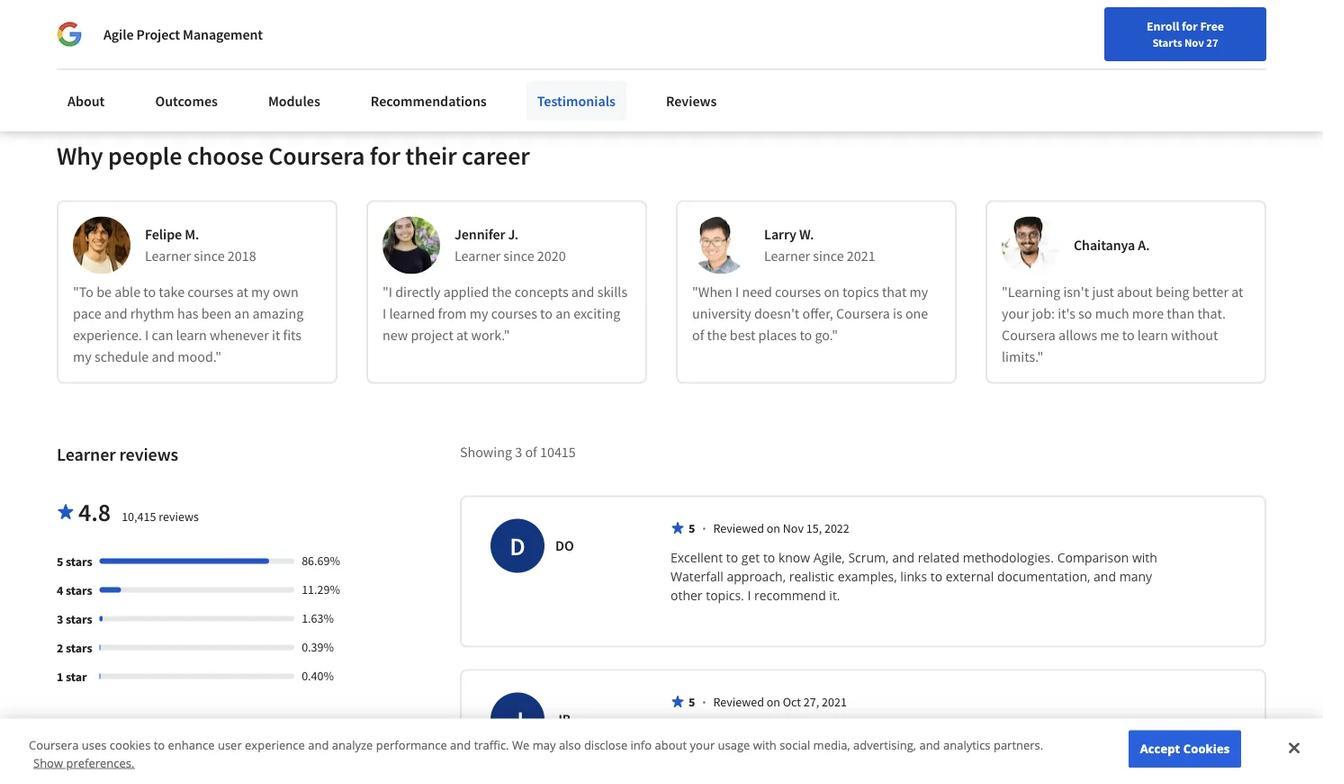 Task type: vqa. For each thing, say whether or not it's contained in the screenshot.


Task type: locate. For each thing, give the bounding box(es) containing it.
about inside coursera uses cookies to enhance user experience and analyze performance and traffic. we may also disclose info about your usage with social media, advertising, and analytics partners. show preferences.
[[655, 737, 687, 753]]

1 horizontal spatial very
[[1011, 741, 1036, 758]]

1 vertical spatial on
[[767, 520, 780, 536]]

reviewed on oct 27, 2021
[[713, 693, 847, 710]]

to inside the "learning isn't just about being better at your job: it's so much more than that. coursera allows me to learn without limits."
[[1122, 326, 1135, 344]]

1 left star on the bottom of the page
[[57, 668, 63, 684]]

1 vertical spatial take
[[1057, 722, 1083, 739]]

my
[[251, 283, 270, 301], [910, 283, 928, 301], [470, 305, 488, 323], [73, 348, 92, 366]]

1 reviewed from the top
[[713, 520, 764, 536]]

i left can
[[145, 326, 149, 344]]

1 vertical spatial for
[[370, 139, 400, 171]]

on for d
[[767, 520, 780, 536]]

an down concepts
[[556, 305, 571, 323]]

coursera up show preferences. link
[[29, 737, 79, 753]]

0 vertical spatial with
[[1132, 548, 1157, 566]]

10,415 reviews
[[122, 508, 199, 524]]

2 vertical spatial on
[[767, 693, 780, 710]]

reviews
[[666, 92, 717, 110]]

methodologies.
[[963, 548, 1054, 566]]

accept
[[1140, 741, 1180, 757]]

show inside button
[[71, 28, 102, 44]]

and inside "i directly applied the concepts and skills i learned from my courses to an exciting new project at work."
[[571, 283, 595, 301]]

2 learn from the left
[[1138, 326, 1168, 344]]

1 horizontal spatial with
[[1132, 548, 1157, 566]]

since for w.
[[813, 247, 844, 265]]

partners.
[[994, 737, 1044, 753]]

my up one
[[910, 283, 928, 301]]

2 horizontal spatial since
[[813, 247, 844, 265]]

show inside coursera uses cookies to enhance user experience and analyze performance and traffic. we may also disclose info about your usage with social media, advertising, and analytics partners. show preferences.
[[33, 755, 63, 771]]

i down "i
[[383, 305, 386, 323]]

2021 for reviewed on oct 27, 2021
[[822, 693, 847, 710]]

a
[[694, 741, 701, 758], [1001, 741, 1008, 758]]

0 horizontal spatial with
[[753, 737, 777, 753]]

being
[[1156, 283, 1190, 301]]

0 horizontal spatial more
[[113, 28, 142, 44]]

1 vertical spatial 2021
[[822, 693, 847, 710]]

since inside jennifer j. learner since 2020
[[503, 247, 534, 265]]

0 horizontal spatial 1
[[57, 668, 63, 684]]

menu item
[[945, 18, 1061, 77]]

2 vertical spatial of
[[723, 741, 735, 758]]

reviewed up get
[[713, 520, 764, 536]]

2 stars from the top
[[66, 582, 92, 598]]

0 horizontal spatial for
[[370, 139, 400, 171]]

0 horizontal spatial 3
[[57, 611, 63, 627]]

3 since from the left
[[813, 247, 844, 265]]

2 an from the left
[[556, 305, 571, 323]]

0 vertical spatial nov
[[1185, 35, 1204, 50]]

1 vertical spatial reviews
[[159, 508, 199, 524]]

project
[[411, 326, 454, 344]]

learner up 4.8
[[57, 443, 116, 465]]

experience
[[245, 737, 305, 753]]

free
[[1200, 18, 1224, 34]]

stars right 4
[[66, 582, 92, 598]]

at down "2018"
[[236, 283, 248, 301]]

my down experience.
[[73, 348, 92, 366]]

chaitanya a.
[[1074, 236, 1150, 254]]

3 stars
[[57, 611, 92, 627]]

3 stars from the top
[[66, 611, 92, 627]]

1 horizontal spatial learn
[[1138, 326, 1168, 344]]

show left agile
[[71, 28, 102, 44]]

pace
[[73, 305, 101, 323]]

j.
[[508, 225, 519, 243]]

1 vertical spatial show
[[33, 755, 63, 771]]

more inside the "learning isn't just about being better at your job: it's so much more than that. coursera allows me to learn without limits."
[[1132, 305, 1164, 323]]

0 vertical spatial your
[[1002, 305, 1029, 323]]

for left "free"
[[1182, 18, 1198, 34]]

a left lot
[[694, 741, 701, 758]]

your inside coursera uses cookies to enhance user experience and analyze performance and traffic. we may also disclose info about your usage with social media, advertising, and analytics partners. show preferences.
[[690, 737, 715, 753]]

1 horizontal spatial a
[[1001, 741, 1008, 758]]

collection element
[[46, 0, 1277, 81]]

2 since from the left
[[503, 247, 534, 265]]

at inside the "learning isn't just about being better at your job: it's so much more than that. coursera allows me to learn without limits."
[[1232, 283, 1244, 301]]

0 vertical spatial reviews
[[119, 443, 178, 465]]

1 learn from the left
[[176, 326, 207, 344]]

0 vertical spatial about
[[1117, 283, 1153, 301]]

0 horizontal spatial since
[[194, 247, 225, 265]]

like
[[671, 741, 691, 758]]

i inside "to be able to take courses at my own pace and rhythm has been an amazing experience. i can learn whenever it fits my schedule and mood."
[[145, 326, 149, 344]]

1 very from the left
[[870, 741, 895, 758]]

get
[[742, 548, 760, 566]]

learn inside "to be able to take courses at my own pace and rhythm has been an amazing experience. i can learn whenever it fits my schedule and mood."
[[176, 326, 207, 344]]

of down university
[[692, 326, 704, 344]]

2022
[[824, 520, 850, 536]]

2021 right 27, in the right of the page
[[822, 693, 847, 710]]

5 for j
[[689, 693, 695, 710]]

courses inside "to be able to take courses at my own pace and rhythm has been an amazing experience. i can learn whenever it fits my schedule and mood."
[[187, 283, 234, 301]]

courses up work."
[[491, 305, 537, 323]]

1 vertical spatial with
[[753, 737, 777, 753]]

i down approach,
[[747, 586, 751, 603]]

4
[[57, 582, 63, 598]]

0 horizontal spatial is
[[745, 722, 754, 739]]

analyze
[[332, 737, 373, 753]]

3
[[515, 443, 522, 461], [57, 611, 63, 627]]

nov left the 15,
[[783, 520, 804, 536]]

2021 up topics
[[847, 247, 876, 265]]

on up know
[[767, 520, 780, 536]]

learn down than
[[1138, 326, 1168, 344]]

reviews right 10,415
[[159, 508, 199, 524]]

with up building at the right
[[753, 737, 777, 753]]

1 since from the left
[[194, 247, 225, 265]]

is
[[893, 305, 903, 323], [745, 722, 754, 739]]

learner for jennifer
[[455, 247, 501, 265]]

on for j
[[767, 693, 780, 710]]

0 vertical spatial show
[[71, 28, 102, 44]]

to inside '"when i need courses on topics that my university doesn't offer, coursera is one of the best places to go."'
[[800, 326, 812, 344]]

learner down larry
[[764, 247, 810, 265]]

jennifer j. learner since 2020
[[455, 225, 566, 265]]

1 horizontal spatial take
[[1057, 722, 1083, 739]]

1 horizontal spatial is
[[893, 305, 903, 323]]

i left need
[[735, 283, 739, 301]]

very down 'was'
[[870, 741, 895, 758]]

since down j. on the top of page
[[503, 247, 534, 265]]

1 vertical spatial is
[[745, 722, 754, 739]]

1 vertical spatial the
[[707, 326, 727, 344]]

jennifer
[[455, 225, 505, 243]]

coursera down topics
[[836, 305, 890, 323]]

2021
[[847, 247, 876, 265], [822, 693, 847, 710]]

reviews up 10,415
[[119, 443, 178, 465]]

1 vertical spatial 1
[[57, 668, 63, 684]]

recommendations link
[[360, 81, 498, 121]]

None search field
[[257, 11, 590, 47]]

0.40%
[[302, 667, 334, 684]]

1 vertical spatial nov
[[783, 520, 804, 536]]

0 vertical spatial 1
[[104, 28, 111, 44]]

nov inside enroll for free starts nov 27
[[1185, 35, 1204, 50]]

courses up offer,
[[775, 283, 821, 301]]

reviewed up "lecturer"
[[713, 693, 764, 710]]

0 vertical spatial 3
[[515, 443, 522, 461]]

2021 inside larry w. learner since 2021
[[847, 247, 876, 265]]

2021 for larry w. learner since 2021
[[847, 247, 876, 265]]

show notifications image
[[1080, 23, 1102, 44]]

0 horizontal spatial about
[[655, 737, 687, 753]]

outcomes link
[[144, 81, 229, 121]]

0 horizontal spatial show
[[33, 755, 63, 771]]

of left 10415
[[525, 443, 537, 461]]

more
[[113, 28, 142, 44], [1132, 305, 1164, 323]]

excellent to get to know agile, scrum, and related methodologies. comparison with waterfall approach, realistic examples, links to external documentation, and many other topics. i recommend it.
[[671, 548, 1161, 603]]

stars down the 4 stars
[[66, 611, 92, 627]]

2 reviewed from the top
[[713, 693, 764, 710]]

courses up been
[[187, 283, 234, 301]]

at down from
[[456, 326, 468, 344]]

5 up the
[[689, 693, 695, 710]]

learn down has
[[176, 326, 207, 344]]

enroll for free starts nov 27
[[1147, 18, 1224, 50]]

w.
[[799, 225, 814, 243]]

isn't
[[1063, 283, 1089, 301]]

0 vertical spatial reviewed
[[713, 520, 764, 536]]

me
[[1100, 326, 1119, 344]]

agile
[[104, 25, 134, 43]]

with inside excellent to get to know agile, scrum, and related methodologies. comparison with waterfall approach, realistic examples, links to external documentation, and many other topics. i recommend it.
[[1132, 548, 1157, 566]]

1 right "google" image
[[104, 28, 111, 44]]

to inside coursera uses cookies to enhance user experience and analyze performance and traffic. we may also disclose info about your usage with social media, advertising, and analytics partners. show preferences.
[[154, 737, 165, 753]]

about
[[1117, 283, 1153, 301], [655, 737, 687, 753]]

privacy alert dialog
[[0, 719, 1323, 782]]

learner down felipe
[[145, 247, 191, 265]]

since down m. in the left of the page
[[194, 247, 225, 265]]

about up much
[[1117, 283, 1153, 301]]

0 vertical spatial of
[[692, 326, 704, 344]]

1 vertical spatial 5
[[57, 553, 63, 569]]

1 horizontal spatial for
[[1182, 18, 1198, 34]]

show left preferences. at the bottom left
[[33, 755, 63, 771]]

a right this
[[1001, 741, 1008, 758]]

on left the 'oct'
[[767, 693, 780, 710]]

with up many
[[1132, 548, 1157, 566]]

0 horizontal spatial take
[[159, 283, 185, 301]]

0 horizontal spatial your
[[690, 737, 715, 753]]

concepts
[[515, 283, 569, 301]]

at inside "to be able to take courses at my own pace and rhythm has been an amazing experience. i can learn whenever it fits my schedule and mood."
[[236, 283, 248, 301]]

larry
[[764, 225, 797, 243]]

to right me
[[1122, 326, 1135, 344]]

the down university
[[707, 326, 727, 344]]

27,
[[804, 693, 819, 710]]

to inside "to be able to take courses at my own pace and rhythm has been an amazing experience. i can learn whenever it fits my schedule and mood."
[[143, 283, 156, 301]]

0 horizontal spatial the
[[492, 283, 512, 301]]

go."
[[815, 326, 838, 344]]

1 vertical spatial more
[[1132, 305, 1164, 323]]

0 vertical spatial 5
[[689, 520, 695, 536]]

stars for 2 stars
[[66, 639, 92, 656]]

my up work."
[[470, 305, 488, 323]]

stars
[[66, 553, 92, 569], [66, 582, 92, 598], [66, 611, 92, 627], [66, 639, 92, 656]]

of right lot
[[723, 741, 735, 758]]

1 horizontal spatial courses
[[491, 305, 537, 323]]

take up informative on the bottom of page
[[1057, 722, 1083, 739]]

2 horizontal spatial courses
[[775, 283, 821, 301]]

coursera image
[[22, 15, 136, 43]]

scrum,
[[848, 548, 889, 566]]

is up details
[[745, 722, 754, 739]]

1 horizontal spatial nov
[[1185, 35, 1204, 50]]

about right info
[[655, 737, 687, 753]]

1 inside button
[[104, 28, 111, 44]]

3 down 4
[[57, 611, 63, 627]]

nov left 27
[[1185, 35, 1204, 50]]

stars up the 4 stars
[[66, 553, 92, 569]]

1 vertical spatial your
[[690, 737, 715, 753]]

reviewed for d
[[713, 520, 764, 536]]

learner inside larry w. learner since 2021
[[764, 247, 810, 265]]

since inside larry w. learner since 2021
[[813, 247, 844, 265]]

0 horizontal spatial very
[[870, 741, 895, 758]]

to right easy
[[1042, 722, 1054, 739]]

0 horizontal spatial learn
[[176, 326, 207, 344]]

1 horizontal spatial about
[[1117, 283, 1153, 301]]

examples,
[[838, 567, 897, 585]]

whenever
[[210, 326, 269, 344]]

reviews
[[119, 443, 178, 465], [159, 508, 199, 524]]

documentation,
[[997, 567, 1090, 585]]

at right better
[[1232, 283, 1244, 301]]

i
[[735, 283, 739, 301], [383, 305, 386, 323], [145, 326, 149, 344], [747, 586, 751, 603]]

4 stars from the top
[[66, 639, 92, 656]]

directly
[[395, 283, 441, 301]]

an
[[234, 305, 250, 323], [556, 305, 571, 323]]

d
[[510, 530, 525, 562]]

job:
[[1032, 305, 1055, 323]]

course.
[[789, 760, 832, 777]]

2 horizontal spatial at
[[1232, 283, 1244, 301]]

1 an from the left
[[234, 305, 250, 323]]

0 vertical spatial is
[[893, 305, 903, 323]]

coursera up limits."
[[1002, 326, 1056, 344]]

1 horizontal spatial an
[[556, 305, 571, 323]]

0 vertical spatial for
[[1182, 18, 1198, 34]]

to up rhythm in the top of the page
[[143, 283, 156, 301]]

11.29%
[[302, 581, 340, 597]]

learn inside the "learning isn't just about being better at your job: it's so much more than that. coursera allows me to learn without limits."
[[1138, 326, 1168, 344]]

3 right showing
[[515, 443, 522, 461]]

1 horizontal spatial of
[[692, 326, 704, 344]]

about inside the "learning isn't just about being better at your job: it's so much more than that. coursera allows me to learn without limits."
[[1117, 283, 1153, 301]]

cookies
[[1184, 741, 1230, 757]]

0 horizontal spatial a
[[694, 741, 701, 758]]

on up offer,
[[824, 283, 840, 301]]

media,
[[813, 737, 850, 753]]

coursera uses cookies to enhance user experience and analyze performance and traffic. we may also disclose info about your usage with social media, advertising, and analytics partners. show preferences.
[[29, 737, 1044, 771]]

mood."
[[178, 348, 221, 366]]

2 very from the left
[[1011, 741, 1036, 758]]

take inside "to be able to take courses at my own pace and rhythm has been an amazing experience. i can learn whenever it fits my schedule and mood."
[[159, 283, 185, 301]]

to down concepts
[[540, 305, 553, 323]]

learner down jennifer
[[455, 247, 501, 265]]

0 vertical spatial the
[[492, 283, 512, 301]]

1 vertical spatial reviewed
[[713, 693, 764, 710]]

offer,
[[802, 305, 833, 323]]

i inside '"when i need courses on topics that my university doesn't offer, coursera is one of the best places to go."'
[[735, 283, 739, 301]]

since inside felipe m. learner since 2018
[[194, 247, 225, 265]]

0 vertical spatial on
[[824, 283, 840, 301]]

showing 3 of 10415
[[460, 443, 576, 461]]

places
[[758, 326, 797, 344]]

more inside button
[[113, 28, 142, 44]]

2 horizontal spatial of
[[723, 741, 735, 758]]

stars right 2
[[66, 639, 92, 656]]

agile,
[[814, 548, 845, 566]]

take up has
[[159, 283, 185, 301]]

0 vertical spatial more
[[113, 28, 142, 44]]

learner inside jennifer j. learner since 2020
[[455, 247, 501, 265]]

to down related
[[930, 567, 943, 585]]

i inside "i directly applied the concepts and skills i learned from my courses to an exciting new project at work."
[[383, 305, 386, 323]]

very down easy
[[1011, 741, 1036, 758]]

courses
[[187, 283, 234, 301], [775, 283, 821, 301], [491, 305, 537, 323]]

1 horizontal spatial at
[[456, 326, 468, 344]]

reviews link
[[655, 81, 728, 121]]

is left one
[[893, 305, 903, 323]]

the right applied
[[492, 283, 512, 301]]

1 horizontal spatial your
[[1002, 305, 1029, 323]]

the
[[492, 283, 512, 301], [707, 326, 727, 344]]

skills
[[597, 283, 628, 301]]

take inside the lecturer is fantastic, everything was clear, concise and easy to take notes on. it felt like a lot of details are condensed very well to make this a very informative and knowledge-building course.
[[1057, 722, 1083, 739]]

reviewed for j
[[713, 693, 764, 710]]

accept cookies button
[[1129, 730, 1241, 768]]

be
[[96, 283, 112, 301]]

project
[[136, 25, 180, 43]]

0 vertical spatial take
[[159, 283, 185, 301]]

0 horizontal spatial at
[[236, 283, 248, 301]]

1 horizontal spatial 1
[[104, 28, 111, 44]]

1 vertical spatial about
[[655, 737, 687, 753]]

0 horizontal spatial of
[[525, 443, 537, 461]]

to left go."
[[800, 326, 812, 344]]

your down the "learning
[[1002, 305, 1029, 323]]

your up knowledge-
[[690, 737, 715, 753]]

realistic
[[789, 567, 834, 585]]

1 stars from the top
[[66, 553, 92, 569]]

0 horizontal spatial courses
[[187, 283, 234, 301]]

1 horizontal spatial since
[[503, 247, 534, 265]]

that
[[882, 283, 907, 301]]

2 a from the left
[[1001, 741, 1008, 758]]

to right cookies
[[154, 737, 165, 753]]

"to
[[73, 283, 94, 301]]

2 vertical spatial 5
[[689, 693, 695, 710]]

university
[[692, 305, 751, 323]]

1 vertical spatial of
[[525, 443, 537, 461]]

since down w.
[[813, 247, 844, 265]]

0 horizontal spatial an
[[234, 305, 250, 323]]

1 horizontal spatial the
[[707, 326, 727, 344]]

1 horizontal spatial more
[[1132, 305, 1164, 323]]

learner inside felipe m. learner since 2018
[[145, 247, 191, 265]]

5 up excellent
[[689, 520, 695, 536]]

5 up 4
[[57, 553, 63, 569]]

for left their
[[370, 139, 400, 171]]

work."
[[471, 326, 510, 344]]

an up "whenever"
[[234, 305, 250, 323]]

on inside '"when i need courses on topics that my university doesn't offer, coursera is one of the best places to go."'
[[824, 283, 840, 301]]

1 vertical spatial 3
[[57, 611, 63, 627]]

1 horizontal spatial show
[[71, 28, 102, 44]]

0 vertical spatial 2021
[[847, 247, 876, 265]]

coursera inside '"when i need courses on topics that my university doesn't offer, coursera is one of the best places to go."'
[[836, 305, 890, 323]]

rhythm
[[130, 305, 174, 323]]

building
[[738, 760, 786, 777]]

the inside "i directly applied the concepts and skills i learned from my courses to an exciting new project at work."
[[492, 283, 512, 301]]

i inside excellent to get to know agile, scrum, and related methodologies. comparison with waterfall approach, realistic examples, links to external documentation, and many other topics. i recommend it.
[[747, 586, 751, 603]]



Task type: describe. For each thing, give the bounding box(es) containing it.
many
[[1119, 567, 1152, 585]]

"i
[[383, 283, 392, 301]]

the inside '"when i need courses on topics that my university doesn't offer, coursera is one of the best places to go."'
[[707, 326, 727, 344]]

is inside '"when i need courses on topics that my university doesn't offer, coursera is one of the best places to go."'
[[893, 305, 903, 323]]

preferences.
[[66, 755, 135, 771]]

user
[[218, 737, 242, 753]]

stars for 4 stars
[[66, 582, 92, 598]]

10415
[[540, 443, 576, 461]]

1.63%
[[302, 610, 334, 626]]

since for j.
[[503, 247, 534, 265]]

comparison
[[1057, 548, 1129, 566]]

recommend
[[754, 586, 826, 603]]

modules link
[[257, 81, 331, 121]]

at for better
[[1232, 283, 1244, 301]]

own
[[273, 283, 299, 301]]

that.
[[1198, 305, 1226, 323]]

stars for 3 stars
[[66, 611, 92, 627]]

career
[[462, 139, 530, 171]]

stars for 5 stars
[[66, 553, 92, 569]]

why
[[57, 139, 103, 171]]

it
[[1144, 722, 1152, 739]]

"to be able to take courses at my own pace and rhythm has been an amazing experience. i can learn whenever it fits my schedule and mood."
[[73, 283, 304, 366]]

"learning isn't just about being better at your job: it's so much more than that. coursera allows me to learn without limits."
[[1002, 283, 1244, 366]]

an inside "to be able to take courses at my own pace and rhythm has been an amazing experience. i can learn whenever it fits my schedule and mood."
[[234, 305, 250, 323]]

limits."
[[1002, 348, 1044, 366]]

show preferences. link
[[33, 755, 135, 771]]

j
[[511, 704, 524, 735]]

google image
[[57, 22, 82, 47]]

social
[[780, 737, 810, 753]]

0 horizontal spatial nov
[[783, 520, 804, 536]]

5 stars
[[57, 553, 92, 569]]

larry w. learner since 2021
[[764, 225, 876, 265]]

learn for has
[[176, 326, 207, 344]]

schedule
[[94, 348, 149, 366]]

notes
[[1086, 722, 1119, 739]]

it's
[[1058, 305, 1076, 323]]

showing
[[460, 443, 512, 461]]

courses inside '"when i need courses on topics that my university doesn't offer, coursera is one of the best places to go."'
[[775, 283, 821, 301]]

experience.
[[73, 326, 142, 344]]

usage
[[718, 737, 750, 753]]

a.
[[1138, 236, 1150, 254]]

advertising,
[[853, 737, 916, 753]]

best
[[730, 326, 756, 344]]

outcomes
[[155, 92, 218, 110]]

performance
[[376, 737, 447, 753]]

exciting
[[574, 305, 620, 323]]

testimonials
[[537, 92, 616, 110]]

well
[[898, 741, 922, 758]]

details
[[738, 741, 777, 758]]

has
[[177, 305, 198, 323]]

5 for d
[[689, 520, 695, 536]]

can
[[152, 326, 173, 344]]

to right well
[[925, 741, 937, 758]]

chat with us image
[[1273, 732, 1302, 761]]

condensed
[[802, 741, 867, 758]]

coursera inside the "learning isn't just about being better at your job: it's so much more than that. coursera allows me to learn without limits."
[[1002, 326, 1056, 344]]

excellent
[[671, 548, 723, 566]]

4.8
[[78, 496, 111, 527]]

analytics
[[943, 737, 991, 753]]

your inside the "learning isn't just about being better at your job: it's so much more than that. coursera allows me to learn without limits."
[[1002, 305, 1029, 323]]

waterfall
[[671, 567, 724, 585]]

jb
[[555, 711, 571, 729]]

learner for felipe
[[145, 247, 191, 265]]

other
[[671, 586, 703, 603]]

star
[[66, 668, 87, 684]]

reviews for learner reviews
[[119, 443, 178, 465]]

with inside coursera uses cookies to enhance user experience and analyze performance and traffic. we may also disclose info about your usage with social media, advertising, and analytics partners. show preferences.
[[753, 737, 777, 753]]

for inside enroll for free starts nov 27
[[1182, 18, 1198, 34]]

since for m.
[[194, 247, 225, 265]]

of inside '"when i need courses on topics that my university doesn't offer, coursera is one of the best places to go."'
[[692, 326, 704, 344]]

learner for larry
[[764, 247, 810, 265]]

testimonials link
[[526, 81, 626, 121]]

about
[[68, 92, 105, 110]]

1 horizontal spatial 3
[[515, 443, 522, 461]]

from
[[438, 305, 467, 323]]

just
[[1092, 283, 1114, 301]]

1 a from the left
[[694, 741, 701, 758]]

do
[[555, 537, 574, 555]]

courses inside "i directly applied the concepts and skills i learned from my courses to an exciting new project at work."
[[491, 305, 537, 323]]

my left own
[[251, 283, 270, 301]]

felt
[[1155, 722, 1174, 739]]

to inside "i directly applied the concepts and skills i learned from my courses to an exciting new project at work."
[[540, 305, 553, 323]]

much
[[1095, 305, 1129, 323]]

"learning
[[1002, 283, 1061, 301]]

are
[[780, 741, 799, 758]]

coursera inside coursera uses cookies to enhance user experience and analyze performance and traffic. we may also disclose info about your usage with social media, advertising, and analytics partners. show preferences.
[[29, 737, 79, 753]]

lot
[[704, 741, 719, 758]]

accept cookies
[[1140, 741, 1230, 757]]

approach,
[[727, 567, 786, 585]]

to left get
[[726, 548, 738, 566]]

informative
[[1039, 741, 1107, 758]]

2018
[[228, 247, 256, 265]]

"when i need courses on topics that my university doesn't offer, coursera is one of the best places to go."
[[692, 283, 928, 344]]

able
[[114, 283, 141, 301]]

may
[[533, 737, 556, 753]]

chaitanya
[[1074, 236, 1135, 254]]

easy
[[1012, 722, 1039, 739]]

my inside '"when i need courses on topics that my university doesn't offer, coursera is one of the best places to go."'
[[910, 283, 928, 301]]

external
[[946, 567, 994, 585]]

applied
[[443, 283, 489, 301]]

my inside "i directly applied the concepts and skills i learned from my courses to an exciting new project at work."
[[470, 305, 488, 323]]

is inside the lecturer is fantastic, everything was clear, concise and easy to take notes on. it felt like a lot of details are condensed very well to make this a very informative and knowledge-building course.
[[745, 722, 754, 739]]

to right get
[[763, 548, 775, 566]]

make
[[940, 741, 973, 758]]

learn for more
[[1138, 326, 1168, 344]]

of inside the lecturer is fantastic, everything was clear, concise and easy to take notes on. it felt like a lot of details are condensed very well to make this a very informative and knowledge-building course.
[[723, 741, 735, 758]]

know
[[779, 548, 810, 566]]

coursera down modules link
[[268, 139, 365, 171]]

reviews for 10,415 reviews
[[159, 508, 199, 524]]

uses
[[82, 737, 107, 753]]

this
[[976, 741, 997, 758]]

links
[[900, 567, 927, 585]]

on.
[[1122, 722, 1141, 739]]

need
[[742, 283, 772, 301]]

at inside "i directly applied the concepts and skills i learned from my courses to an exciting new project at work."
[[456, 326, 468, 344]]

1 star
[[57, 668, 87, 684]]

knowledge-
[[671, 760, 738, 777]]

at for courses
[[236, 283, 248, 301]]

an inside "i directly applied the concepts and skills i learned from my courses to an exciting new project at work."
[[556, 305, 571, 323]]



